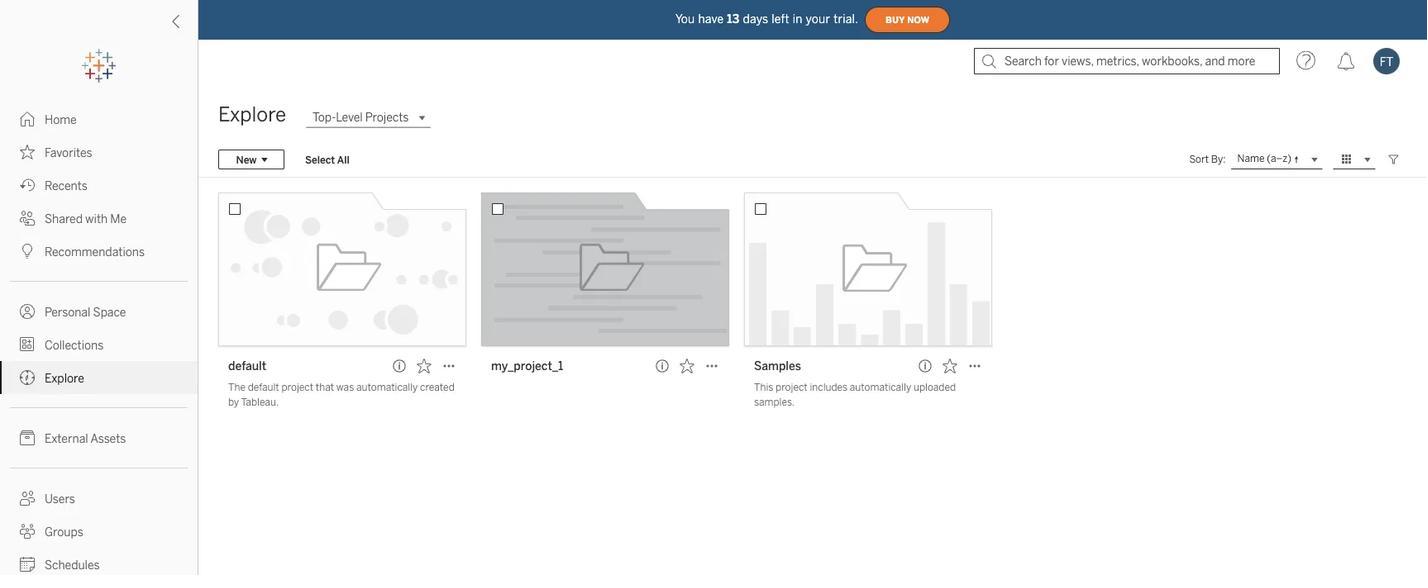 Task type: vqa. For each thing, say whether or not it's contained in the screenshot.
by text only_f5he34f icon within the 'External Assets' link
no



Task type: describe. For each thing, give the bounding box(es) containing it.
created
[[420, 382, 455, 394]]

collections link
[[0, 328, 198, 361]]

0 vertical spatial default
[[228, 359, 266, 373]]

new
[[236, 154, 257, 166]]

explore link
[[0, 361, 198, 395]]

shared with me
[[45, 212, 127, 226]]

you
[[676, 12, 695, 26]]

automatically inside the default project that was automatically created by tableau.
[[356, 382, 418, 394]]

personal space
[[45, 306, 126, 319]]

new button
[[218, 150, 285, 170]]

now
[[907, 15, 930, 25]]

users link
[[0, 482, 198, 515]]

navigation panel element
[[0, 50, 198, 576]]

left
[[772, 12, 790, 26]]

you have 13 days left in your trial.
[[676, 12, 859, 26]]

main navigation. press the up and down arrow keys to access links. element
[[0, 103, 198, 576]]

assets
[[90, 432, 126, 446]]

name
[[1238, 153, 1265, 165]]

favorites link
[[0, 136, 198, 169]]

select all button
[[294, 150, 360, 170]]

Search for views, metrics, workbooks, and more text field
[[974, 48, 1280, 74]]

sort by:
[[1190, 153, 1226, 165]]

by
[[228, 397, 239, 409]]

select
[[305, 154, 335, 166]]

users
[[45, 493, 75, 506]]

explore inside main navigation. press the up and down arrow keys to access links. element
[[45, 372, 84, 385]]

groups
[[45, 526, 83, 539]]

collections
[[45, 339, 104, 352]]

the
[[228, 382, 246, 394]]

recommendations
[[45, 245, 145, 259]]

tableau.
[[241, 397, 279, 409]]

top-
[[313, 111, 336, 124]]

uploaded
[[914, 382, 956, 394]]

13
[[727, 12, 740, 26]]

favorites
[[45, 146, 92, 160]]

recents
[[45, 179, 87, 193]]

my_project_1 image
[[481, 193, 729, 347]]

external assets link
[[0, 422, 198, 455]]

project inside this project includes automatically uploaded samples.
[[776, 382, 808, 394]]

top-level projects button
[[306, 108, 430, 128]]

samples
[[754, 359, 801, 373]]

trial.
[[834, 12, 859, 26]]

schedules link
[[0, 548, 198, 576]]

home
[[45, 113, 77, 127]]

level
[[336, 111, 363, 124]]

1 horizontal spatial explore
[[218, 103, 286, 127]]

my_project_1
[[491, 359, 563, 373]]



Task type: locate. For each thing, give the bounding box(es) containing it.
buy
[[886, 15, 905, 25]]

project up samples.
[[776, 382, 808, 394]]

was
[[336, 382, 354, 394]]

personal
[[45, 306, 90, 319]]

0 horizontal spatial project
[[282, 382, 314, 394]]

that
[[316, 382, 334, 394]]

buy now
[[886, 15, 930, 25]]

1 project from the left
[[282, 382, 314, 394]]

top-level projects
[[313, 111, 409, 124]]

default inside the default project that was automatically created by tableau.
[[248, 382, 279, 394]]

external
[[45, 432, 88, 446]]

0 horizontal spatial explore
[[45, 372, 84, 385]]

space
[[93, 306, 126, 319]]

default
[[228, 359, 266, 373], [248, 382, 279, 394]]

recents link
[[0, 169, 198, 202]]

project inside the default project that was automatically created by tableau.
[[282, 382, 314, 394]]

days
[[743, 12, 769, 26]]

me
[[110, 212, 127, 226]]

in
[[793, 12, 803, 26]]

personal space link
[[0, 295, 198, 328]]

default image
[[218, 193, 466, 347]]

samples image
[[744, 193, 992, 347]]

automatically inside this project includes automatically uploaded samples.
[[850, 382, 912, 394]]

project left that
[[282, 382, 314, 394]]

recommendations link
[[0, 235, 198, 268]]

2 automatically from the left
[[850, 382, 912, 394]]

1 automatically from the left
[[356, 382, 418, 394]]

explore down collections
[[45, 372, 84, 385]]

2 project from the left
[[776, 382, 808, 394]]

schedules
[[45, 559, 100, 572]]

explore up new popup button
[[218, 103, 286, 127]]

have
[[698, 12, 724, 26]]

(a–z)
[[1267, 153, 1292, 165]]

default up the tableau.
[[248, 382, 279, 394]]

project
[[282, 382, 314, 394], [776, 382, 808, 394]]

name (a–z) button
[[1231, 150, 1323, 170]]

default up the at the bottom of page
[[228, 359, 266, 373]]

your
[[806, 12, 830, 26]]

name (a–z)
[[1238, 153, 1292, 165]]

automatically right the was
[[356, 382, 418, 394]]

grid view image
[[1340, 152, 1355, 167]]

shared with me link
[[0, 202, 198, 235]]

1 horizontal spatial project
[[776, 382, 808, 394]]

select all
[[305, 154, 350, 166]]

groups link
[[0, 515, 198, 548]]

buy now button
[[865, 7, 950, 33]]

this project includes automatically uploaded samples.
[[754, 382, 956, 409]]

the default project that was automatically created by tableau.
[[228, 382, 455, 409]]

0 vertical spatial explore
[[218, 103, 286, 127]]

home link
[[0, 103, 198, 136]]

by:
[[1212, 153, 1226, 165]]

this
[[754, 382, 774, 394]]

1 horizontal spatial automatically
[[850, 382, 912, 394]]

explore
[[218, 103, 286, 127], [45, 372, 84, 385]]

1 vertical spatial default
[[248, 382, 279, 394]]

shared
[[45, 212, 83, 226]]

includes
[[810, 382, 848, 394]]

automatically right includes
[[850, 382, 912, 394]]

projects
[[365, 111, 409, 124]]

0 horizontal spatial automatically
[[356, 382, 418, 394]]

1 vertical spatial explore
[[45, 372, 84, 385]]

external assets
[[45, 432, 126, 446]]

automatically
[[356, 382, 418, 394], [850, 382, 912, 394]]

with
[[85, 212, 108, 226]]

samples.
[[754, 397, 795, 409]]

sort
[[1190, 153, 1209, 165]]

all
[[337, 154, 350, 166]]



